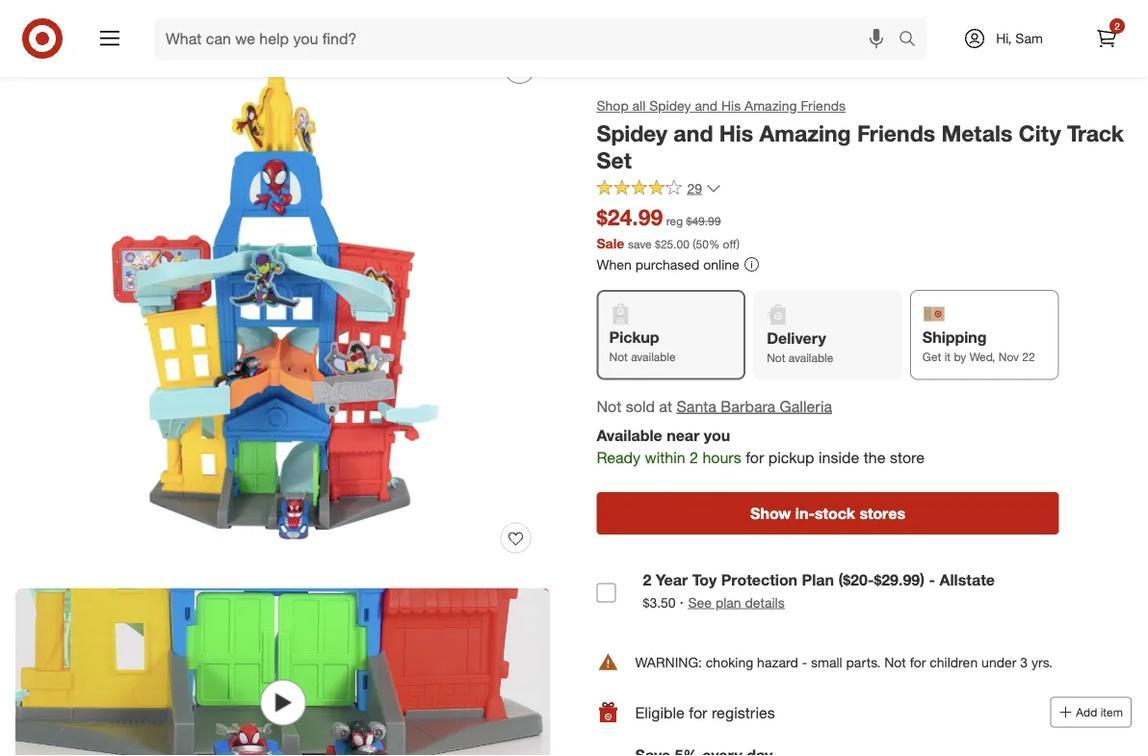 Task type: vqa. For each thing, say whether or not it's contained in the screenshot.
all
yes



Task type: locate. For each thing, give the bounding box(es) containing it.
registries
[[712, 703, 775, 722]]

$24.99
[[597, 204, 663, 231]]

not right parts.
[[885, 654, 907, 671]]

1 horizontal spatial friends
[[858, 119, 936, 146]]

nov
[[999, 350, 1020, 364]]

1 vertical spatial spidey
[[597, 119, 668, 146]]

spidey and his amazing friends metals city track set, 1 of 12 image
[[15, 38, 551, 573]]

1 horizontal spatial /
[[269, 0, 273, 17]]

spidey
[[650, 97, 692, 114], [597, 119, 668, 146]]

0 vertical spatial and
[[695, 97, 718, 114]]

purchased
[[636, 256, 700, 273]]

and
[[695, 97, 718, 114], [674, 119, 714, 146]]

0 horizontal spatial 2
[[643, 571, 652, 590]]

shipping get it by wed, nov 22
[[923, 328, 1036, 364]]

$29.99)
[[874, 571, 925, 590]]

50
[[696, 236, 709, 251]]

target link
[[15, 0, 52, 17]]

amazing
[[745, 97, 797, 114], [760, 119, 852, 146]]

& left playsets
[[348, 0, 357, 17]]

delivery not available
[[767, 329, 834, 365]]

2 for 2 year toy protection plan ($20-$29.99) - allstate $3.50 · see plan details
[[643, 571, 652, 590]]

- right $29.99)
[[929, 571, 936, 590]]

2 right sam
[[1115, 20, 1121, 32]]

1 horizontal spatial -
[[929, 571, 936, 590]]

hours
[[703, 449, 742, 467]]

not inside pickup not available
[[610, 350, 628, 364]]

2 for 2
[[1115, 20, 1121, 32]]

and right all
[[695, 97, 718, 114]]

online
[[704, 256, 740, 273]]

2 inside available near you ready within 2 hours for pickup inside the store
[[690, 449, 699, 467]]

/ right control
[[269, 0, 273, 17]]

vehicles & remote control / racetracks & playsets
[[104, 0, 411, 17]]

available down delivery
[[789, 351, 834, 365]]

0 vertical spatial 2
[[1115, 20, 1121, 32]]

25.00
[[661, 236, 690, 251]]

friends
[[801, 97, 846, 114], [858, 119, 936, 146]]

/ right target link
[[56, 0, 61, 17]]

track
[[1068, 119, 1124, 146]]

save
[[628, 236, 652, 251]]

hi, sam
[[997, 30, 1044, 47]]

add item button
[[1051, 697, 1132, 728]]

2 inside '2 year toy protection plan ($20-$29.99) - allstate $3.50 · see plan details'
[[643, 571, 652, 590]]

2 / from the left
[[269, 0, 273, 17]]

0 horizontal spatial for
[[689, 703, 708, 722]]

search button
[[890, 17, 937, 64]]

2 vertical spatial for
[[689, 703, 708, 722]]

for right eligible
[[689, 703, 708, 722]]

0 vertical spatial -
[[929, 571, 936, 590]]

not down delivery
[[767, 351, 786, 365]]

available inside delivery not available
[[789, 351, 834, 365]]

pickup not available
[[610, 328, 676, 364]]

0 horizontal spatial available
[[631, 350, 676, 364]]

image gallery element
[[15, 38, 551, 756]]

available down the pickup
[[631, 350, 676, 364]]

yrs.
[[1032, 654, 1053, 671]]

0 vertical spatial for
[[746, 449, 764, 467]]

not
[[610, 350, 628, 364], [767, 351, 786, 365], [597, 397, 622, 416], [885, 654, 907, 671]]

plan
[[802, 571, 835, 590]]

1 vertical spatial for
[[910, 654, 926, 671]]

it
[[945, 350, 951, 364]]

$3.50
[[643, 594, 676, 611]]

control
[[220, 0, 265, 17]]

for inside available near you ready within 2 hours for pickup inside the store
[[746, 449, 764, 467]]

when
[[597, 256, 632, 273]]

not down the pickup
[[610, 350, 628, 364]]

inside
[[819, 449, 860, 467]]

set
[[597, 147, 632, 174]]

What can we help you find? suggestions appear below search field
[[154, 17, 904, 60]]

1 vertical spatial friends
[[858, 119, 936, 146]]

add item
[[1077, 706, 1124, 720]]

his
[[722, 97, 741, 114], [720, 119, 754, 146]]

his up $49.99
[[720, 119, 754, 146]]

& left remote
[[157, 0, 165, 17]]

spidey down all
[[597, 119, 668, 146]]

/
[[56, 0, 61, 17], [269, 0, 273, 17]]

not inside delivery not available
[[767, 351, 786, 365]]

-
[[929, 571, 936, 590], [802, 654, 808, 671]]

for right hours
[[746, 449, 764, 467]]

in-
[[796, 504, 815, 523]]

0 horizontal spatial friends
[[801, 97, 846, 114]]

eligible for registries
[[636, 703, 775, 722]]

1 & from the left
[[157, 0, 165, 17]]

- left small
[[802, 654, 808, 671]]

for left children
[[910, 654, 926, 671]]

1 horizontal spatial available
[[789, 351, 834, 365]]

item
[[1101, 706, 1124, 720]]

0 horizontal spatial &
[[157, 0, 165, 17]]

target
[[15, 0, 52, 17]]

get
[[923, 350, 942, 364]]

sold
[[626, 397, 655, 416]]

available inside pickup not available
[[631, 350, 676, 364]]

2 horizontal spatial 2
[[1115, 20, 1121, 32]]

for
[[746, 449, 764, 467], [910, 654, 926, 671], [689, 703, 708, 722]]

see plan details button
[[688, 593, 785, 613]]

2 horizontal spatial for
[[910, 654, 926, 671]]

not left sold at the bottom right of the page
[[597, 397, 622, 416]]

1 vertical spatial amazing
[[760, 119, 852, 146]]

his right all
[[722, 97, 741, 114]]

playsets
[[361, 0, 411, 17]]

spidey right all
[[650, 97, 692, 114]]

when purchased online
[[597, 256, 740, 273]]

available
[[631, 350, 676, 364], [789, 351, 834, 365]]

you
[[704, 427, 731, 445]]

None checkbox
[[597, 583, 616, 603]]

29 link
[[597, 179, 722, 201]]

&
[[157, 0, 165, 17], [348, 0, 357, 17]]

toy
[[693, 571, 717, 590]]

0 vertical spatial amazing
[[745, 97, 797, 114]]

0 horizontal spatial /
[[56, 0, 61, 17]]

1 horizontal spatial for
[[746, 449, 764, 467]]

by
[[954, 350, 967, 364]]

1 horizontal spatial 2
[[690, 449, 699, 467]]

search
[[890, 31, 937, 50]]

remote
[[169, 0, 217, 17]]

2 vertical spatial 2
[[643, 571, 652, 590]]

for for children
[[910, 654, 926, 671]]

year
[[656, 571, 688, 590]]

and up '29'
[[674, 119, 714, 146]]

2 left year
[[643, 571, 652, 590]]

1 vertical spatial 2
[[690, 449, 699, 467]]

1 horizontal spatial &
[[348, 0, 357, 17]]

$24.99 reg $49.99 sale save $ 25.00 ( 50 % off )
[[597, 204, 740, 251]]

1 vertical spatial -
[[802, 654, 808, 671]]

2 down near
[[690, 449, 699, 467]]

reg
[[667, 214, 683, 228]]



Task type: describe. For each thing, give the bounding box(es) containing it.
0 vertical spatial his
[[722, 97, 741, 114]]

available for delivery
[[789, 351, 834, 365]]

pickup
[[610, 328, 660, 347]]

available for pickup
[[631, 350, 676, 364]]

shop
[[597, 97, 629, 114]]

under
[[982, 654, 1017, 671]]

2 & from the left
[[348, 0, 357, 17]]

santa
[[677, 397, 717, 416]]

show
[[751, 504, 792, 523]]

protection
[[721, 571, 798, 590]]

warning: choking hazard - small parts. not for children under 3 yrs.
[[636, 654, 1053, 671]]

off
[[723, 236, 737, 251]]

sale
[[597, 235, 625, 251]]

22
[[1023, 350, 1036, 364]]

$49.99
[[687, 214, 721, 228]]

1 vertical spatial his
[[720, 119, 754, 146]]

·
[[680, 593, 684, 612]]

%
[[709, 236, 720, 251]]

target /
[[15, 0, 61, 17]]

wed,
[[970, 350, 996, 364]]

ready
[[597, 449, 641, 467]]

vehicles
[[104, 0, 153, 17]]

2 year toy protection plan ($20-$29.99) - allstate $3.50 · see plan details
[[643, 571, 995, 612]]

1 / from the left
[[56, 0, 61, 17]]

the
[[864, 449, 886, 467]]

at
[[659, 397, 673, 416]]

29
[[688, 180, 703, 197]]

near
[[667, 427, 700, 445]]

details
[[745, 594, 785, 611]]

available
[[597, 427, 663, 445]]

3
[[1021, 654, 1028, 671]]

city
[[1019, 119, 1062, 146]]

store
[[890, 449, 925, 467]]

(
[[693, 236, 696, 251]]

- inside '2 year toy protection plan ($20-$29.99) - allstate $3.50 · see plan details'
[[929, 571, 936, 590]]

stock
[[815, 504, 856, 523]]

choking
[[706, 654, 754, 671]]

hi,
[[997, 30, 1012, 47]]

show in-stock stores
[[751, 504, 906, 523]]

0 vertical spatial friends
[[801, 97, 846, 114]]

available near you ready within 2 hours for pickup inside the store
[[597, 427, 925, 467]]

children
[[930, 654, 978, 671]]

hazard
[[758, 654, 799, 671]]

warning:
[[636, 654, 702, 671]]

santa barbara galleria button
[[677, 395, 833, 417]]

$
[[655, 236, 661, 251]]

2 link
[[1086, 17, 1128, 60]]

eligible
[[636, 703, 685, 722]]

parts.
[[847, 654, 881, 671]]

stores
[[860, 504, 906, 523]]

allstate
[[940, 571, 995, 590]]

plan
[[716, 594, 742, 611]]

all
[[633, 97, 646, 114]]

shipping
[[923, 328, 987, 347]]

0 horizontal spatial -
[[802, 654, 808, 671]]

metals
[[942, 119, 1013, 146]]

not sold at santa barbara galleria
[[597, 397, 833, 416]]

spidey and his amazing friends metals city track set, 2 of 12, play video image
[[15, 588, 551, 756]]

for for pickup
[[746, 449, 764, 467]]

show in-stock stores button
[[597, 492, 1060, 535]]

barbara
[[721, 397, 776, 416]]

sam
[[1016, 30, 1044, 47]]

($20-
[[839, 571, 874, 590]]

shop all spidey and his amazing friends spidey and his amazing friends metals city track set
[[597, 97, 1124, 174]]

see
[[688, 594, 712, 611]]

pickup
[[769, 449, 815, 467]]

galleria
[[780, 397, 833, 416]]

racetracks
[[277, 0, 345, 17]]

within
[[645, 449, 686, 467]]

small
[[811, 654, 843, 671]]

1 vertical spatial and
[[674, 119, 714, 146]]

0 vertical spatial spidey
[[650, 97, 692, 114]]

add
[[1077, 706, 1098, 720]]

)
[[737, 236, 740, 251]]

delivery
[[767, 329, 827, 348]]



